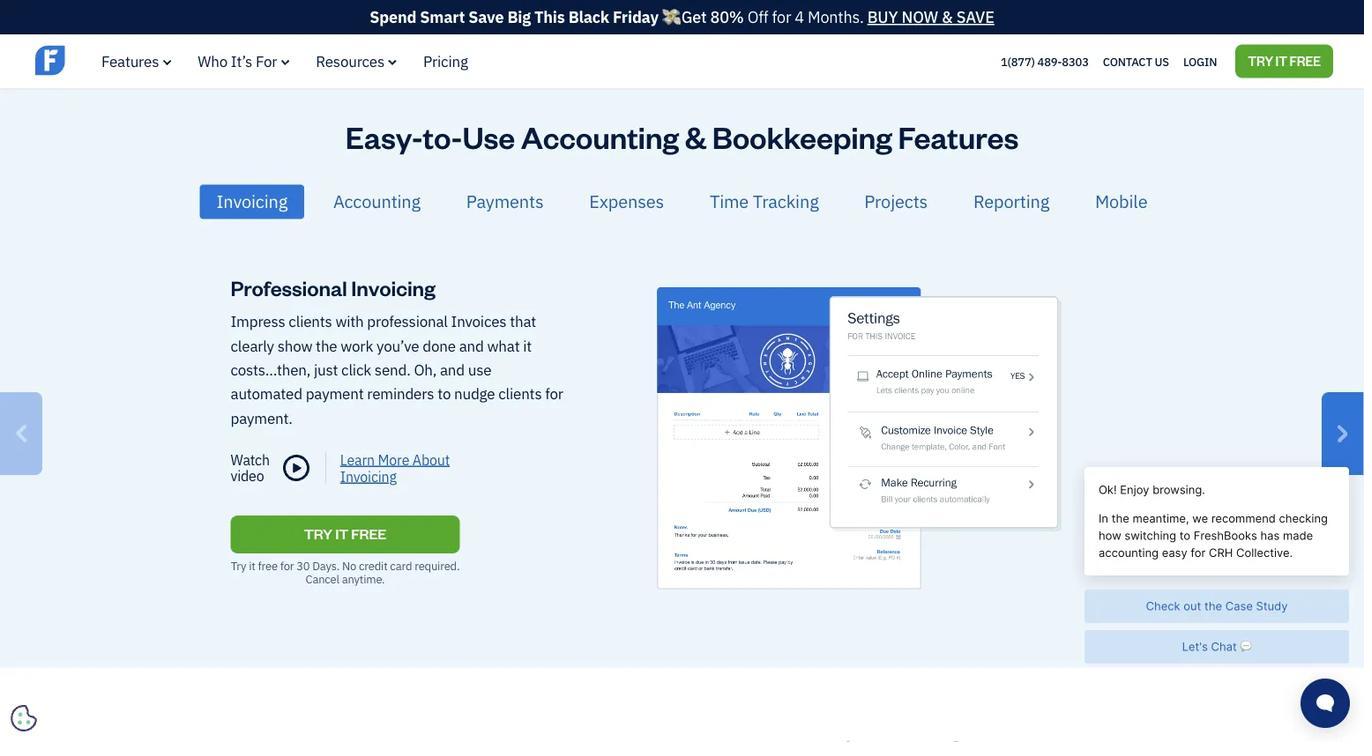 Task type: locate. For each thing, give the bounding box(es) containing it.
1 vertical spatial clients
[[499, 384, 542, 404]]

you've
[[377, 336, 419, 355]]

now
[[902, 7, 939, 27]]

accounting down easy-
[[333, 190, 421, 213]]

use
[[463, 116, 515, 156]]

contact us
[[1103, 54, 1170, 69]]

automated
[[231, 384, 302, 404]]

who it's for
[[198, 52, 277, 71]]

impress clients with professional invoices that clearly show the work you've done and what it costs…then, just click send. oh, and use automated payment reminders to nudge clients for payment.
[[231, 312, 564, 428]]

it
[[1276, 52, 1288, 69], [523, 336, 532, 355], [249, 558, 256, 573]]

and down invoices
[[459, 336, 484, 355]]

try inside try it free for 30 days. no credit card required. cancel anytime.
[[231, 558, 246, 573]]

spend
[[370, 7, 417, 27]]

2 horizontal spatial for
[[772, 7, 792, 27]]

1 horizontal spatial features
[[898, 116, 1019, 156]]

about
[[413, 451, 450, 469]]

try
[[1248, 52, 1274, 69], [231, 558, 246, 573]]

0 vertical spatial for
[[772, 7, 792, 27]]

it left free at the right
[[1276, 52, 1288, 69]]

2 vertical spatial invoicing
[[340, 467, 397, 486]]

it inside try it free link
[[1276, 52, 1288, 69]]

try it free link
[[1236, 45, 1334, 78]]

us
[[1155, 54, 1170, 69]]

clearly
[[231, 336, 274, 355]]

invoices
[[451, 312, 507, 331]]

days.
[[313, 558, 340, 573]]

and up to
[[440, 360, 465, 380]]

1 horizontal spatial &
[[942, 7, 953, 27]]

required.
[[415, 558, 460, 573]]

0 horizontal spatial it
[[249, 558, 256, 573]]

clients up show at the top left of the page
[[289, 312, 332, 331]]

80%
[[711, 7, 744, 27]]

features up reporting at right top
[[898, 116, 1019, 156]]

for left 4
[[772, 7, 792, 27]]

just
[[314, 360, 338, 380]]

1 horizontal spatial clients
[[499, 384, 542, 404]]

and
[[459, 336, 484, 355], [440, 360, 465, 380]]

watch
[[231, 451, 270, 470]]

it right what
[[523, 336, 532, 355]]

resources
[[316, 52, 385, 71]]

off
[[748, 7, 769, 27]]

2 vertical spatial for
[[280, 558, 294, 573]]

video
[[231, 467, 264, 485]]

1 horizontal spatial it
[[523, 336, 532, 355]]

expenses link
[[573, 185, 681, 219]]

projects
[[865, 190, 928, 213]]

0 horizontal spatial &
[[685, 116, 707, 156]]

0 horizontal spatial try
[[231, 558, 246, 573]]

nudge
[[454, 384, 495, 404]]

accounting up expenses
[[521, 116, 679, 156]]

learn more about invoicing
[[340, 451, 450, 486]]

0 vertical spatial features
[[101, 52, 159, 71]]

cookie consent banner dialog
[[13, 526, 278, 730]]

try left free
[[231, 558, 246, 573]]

0 horizontal spatial accounting
[[333, 190, 421, 213]]

more
[[378, 451, 410, 469]]

1 vertical spatial features
[[898, 116, 1019, 156]]

who
[[198, 52, 228, 71]]

clients right nudge
[[499, 384, 542, 404]]

1 vertical spatial try
[[231, 558, 246, 573]]

who it's for link
[[198, 52, 290, 71]]

1 horizontal spatial try
[[1248, 52, 1274, 69]]

489-
[[1038, 54, 1062, 69]]

1 vertical spatial it
[[523, 336, 532, 355]]

2 horizontal spatial it
[[1276, 52, 1288, 69]]

0 vertical spatial it
[[1276, 52, 1288, 69]]

0 vertical spatial clients
[[289, 312, 332, 331]]

for
[[256, 52, 277, 71]]

easy-
[[346, 116, 423, 156]]

spend smart save big this black friday 💸 get 80% off for 4 months. buy now & save
[[370, 7, 995, 27]]

free
[[351, 524, 387, 543]]

features
[[101, 52, 159, 71], [898, 116, 1019, 156]]

features left who
[[101, 52, 159, 71]]

friday
[[613, 7, 659, 27]]

months.
[[808, 7, 864, 27]]

costs…then,
[[231, 360, 311, 380]]

smart
[[420, 7, 465, 27]]

0 horizontal spatial clients
[[289, 312, 332, 331]]

learn
[[340, 451, 375, 469]]

resources link
[[316, 52, 397, 71]]

login
[[1184, 54, 1218, 69]]

work
[[341, 336, 373, 355]]

this
[[534, 7, 565, 27]]

free
[[258, 558, 278, 573]]

0 horizontal spatial for
[[280, 558, 294, 573]]

it left free
[[249, 558, 256, 573]]

with
[[336, 312, 364, 331]]

accounting inside accounting link
[[333, 190, 421, 213]]

no
[[342, 558, 356, 573]]

1 vertical spatial accounting
[[333, 190, 421, 213]]

it inside try it free for 30 days. no credit card required. cancel anytime.
[[249, 558, 256, 573]]

for left 30
[[280, 558, 294, 573]]

&
[[942, 7, 953, 27], [685, 116, 707, 156]]

login link
[[1184, 50, 1218, 73]]

0 vertical spatial &
[[942, 7, 953, 27]]

0 vertical spatial invoicing
[[217, 190, 288, 213]]

for right nudge
[[545, 384, 564, 404]]

0 vertical spatial try
[[1248, 52, 1274, 69]]

try for try it free
[[1248, 52, 1274, 69]]

for inside impress clients with professional invoices that clearly show the work you've done and what it costs…then, just click send. oh, and use automated payment reminders to nudge clients for payment.
[[545, 384, 564, 404]]

0 horizontal spatial features
[[101, 52, 159, 71]]

anytime.
[[342, 572, 385, 587]]

show
[[278, 336, 313, 355]]

contact
[[1103, 54, 1153, 69]]

it
[[335, 524, 349, 543]]

1 vertical spatial &
[[685, 116, 707, 156]]

clients
[[289, 312, 332, 331], [499, 384, 542, 404]]

1 vertical spatial for
[[545, 384, 564, 404]]

impress
[[231, 312, 285, 331]]

accounting
[[521, 116, 679, 156], [333, 190, 421, 213]]

try left free at the right
[[1248, 52, 1274, 69]]

get
[[682, 7, 707, 27]]

0 vertical spatial accounting
[[521, 116, 679, 156]]

what
[[487, 336, 520, 355]]

1 horizontal spatial for
[[545, 384, 564, 404]]

2 vertical spatial it
[[249, 558, 256, 573]]



Task type: vqa. For each thing, say whether or not it's contained in the screenshot.
care
no



Task type: describe. For each thing, give the bounding box(es) containing it.
reminders
[[367, 384, 434, 404]]

try it free
[[1248, 52, 1321, 69]]

oh,
[[414, 360, 437, 380]]

try it free link
[[231, 516, 460, 554]]

for inside try it free for 30 days. no credit card required. cancel anytime.
[[280, 558, 294, 573]]

black
[[569, 7, 610, 27]]

1(877) 489-8303 link
[[1001, 54, 1089, 69]]

pricing
[[423, 52, 468, 71]]

it for try it free for 30 days. no credit card required. cancel anytime.
[[249, 558, 256, 573]]

try it free
[[304, 524, 387, 543]]

try
[[304, 524, 333, 543]]

time
[[710, 190, 749, 213]]

expenses
[[589, 190, 664, 213]]

reporting
[[974, 190, 1050, 213]]

it inside impress clients with professional invoices that clearly show the work you've done and what it costs…then, just click send. oh, and use automated payment reminders to nudge clients for payment.
[[523, 336, 532, 355]]

free
[[1290, 52, 1321, 69]]

1(877)
[[1001, 54, 1035, 69]]

it's
[[231, 52, 252, 71]]

time tracking link
[[693, 185, 836, 219]]

8303
[[1062, 54, 1089, 69]]

try for try it free for 30 days. no credit card required. cancel anytime.
[[231, 558, 246, 573]]

it for try it free
[[1276, 52, 1288, 69]]

1 vertical spatial invoicing
[[351, 274, 436, 301]]

use
[[468, 360, 492, 380]]

click
[[341, 360, 371, 380]]

payments
[[466, 190, 544, 213]]

features link
[[101, 52, 171, 71]]

that
[[510, 312, 536, 331]]

payment.
[[231, 408, 293, 428]]

buy
[[868, 7, 898, 27]]

invoicing link
[[200, 185, 305, 219]]

freshbooks logo image
[[35, 44, 172, 77]]

try it free for 30 days. no credit card required. cancel anytime.
[[231, 558, 460, 587]]

mobile link
[[1079, 185, 1165, 219]]

time tracking
[[710, 190, 819, 213]]

1(877) 489-8303
[[1001, 54, 1089, 69]]

invoicing inside learn more about invoicing
[[340, 467, 397, 486]]

1 vertical spatial and
[[440, 360, 465, 380]]

contact us link
[[1103, 50, 1170, 73]]

cancel
[[306, 572, 340, 587]]

1 horizontal spatial accounting
[[521, 116, 679, 156]]

professional invoicing
[[231, 274, 436, 301]]

💸
[[662, 7, 678, 27]]

card
[[390, 558, 412, 573]]

accounting link
[[317, 185, 438, 219]]

projects link
[[848, 185, 945, 219]]

buy now & save link
[[868, 7, 995, 27]]

mobile
[[1096, 190, 1148, 213]]

payments link
[[450, 185, 561, 219]]

bookkeeping
[[713, 116, 893, 156]]

to
[[438, 384, 451, 404]]

to-
[[423, 116, 463, 156]]

0 vertical spatial and
[[459, 336, 484, 355]]

the
[[316, 336, 337, 355]]

credit
[[359, 558, 388, 573]]

done
[[423, 336, 456, 355]]

professional
[[367, 312, 448, 331]]

learn more about invoicing link
[[326, 451, 485, 486]]

big
[[508, 7, 531, 27]]

30
[[297, 558, 310, 573]]

reporting link
[[957, 185, 1067, 219]]

watch video
[[231, 451, 270, 485]]

send.
[[375, 360, 411, 380]]

easy-to-use accounting & bookkeeping features
[[346, 116, 1019, 156]]

professional
[[231, 274, 347, 301]]

tracking
[[753, 190, 819, 213]]

payment
[[306, 384, 364, 404]]

save
[[957, 7, 995, 27]]

cookie preferences image
[[11, 706, 37, 732]]

4
[[795, 7, 804, 27]]

pricing link
[[423, 52, 468, 71]]



